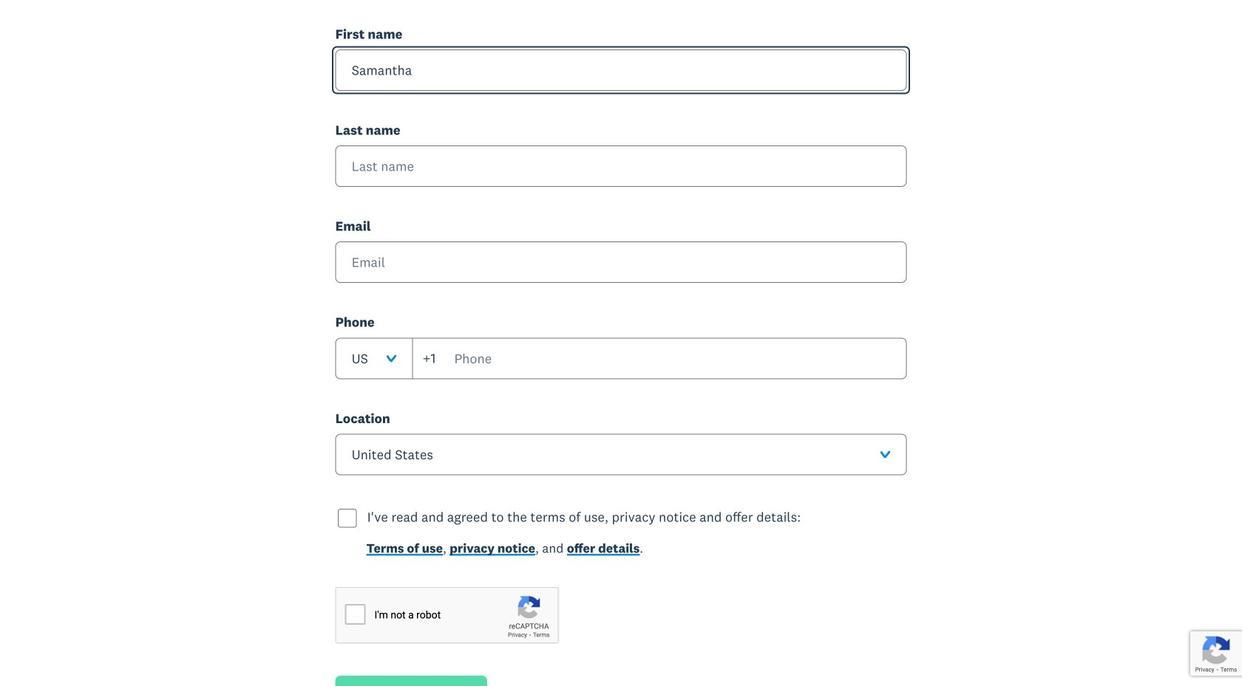 Task type: locate. For each thing, give the bounding box(es) containing it.
First name text field
[[335, 50, 907, 91]]

Phone text field
[[412, 338, 907, 380]]



Task type: vqa. For each thing, say whether or not it's contained in the screenshot.
Usd to the right
no



Task type: describe. For each thing, give the bounding box(es) containing it.
Last name text field
[[335, 146, 907, 187]]

Email email field
[[335, 242, 907, 283]]



